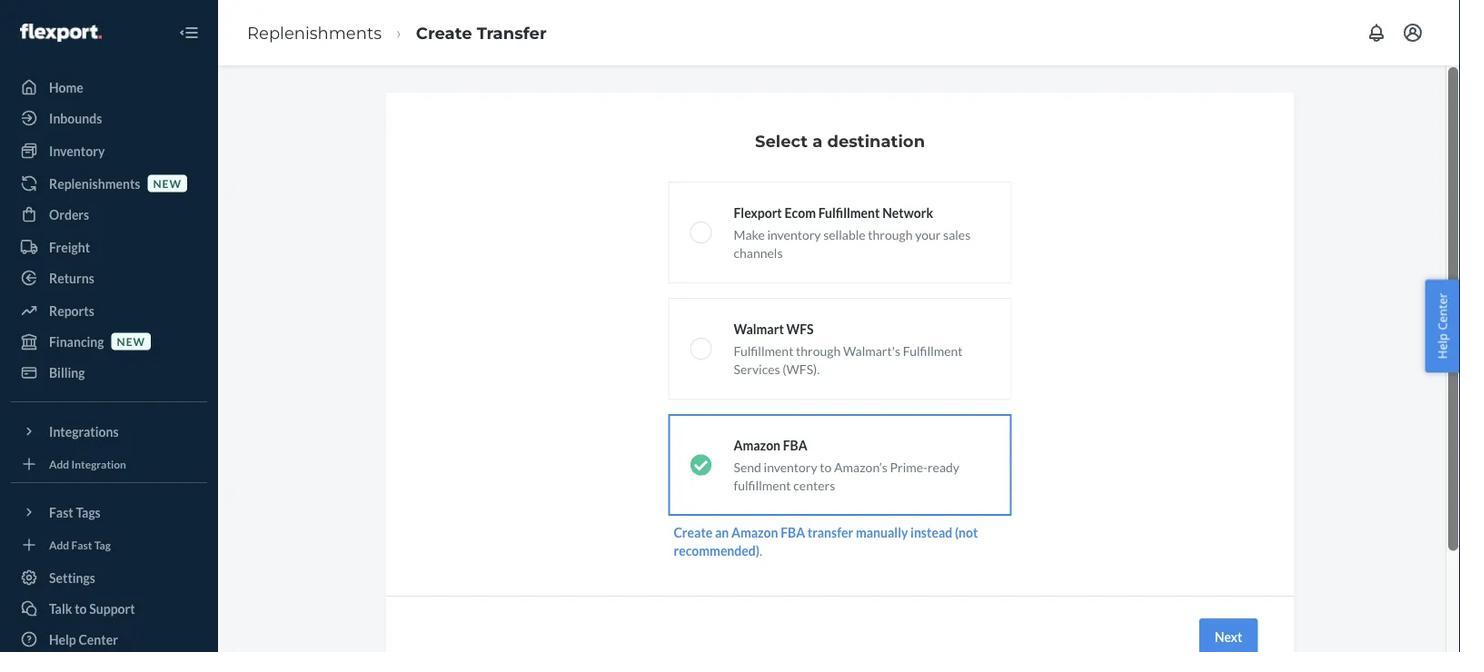 Task type: locate. For each thing, give the bounding box(es) containing it.
0 horizontal spatial help center
[[49, 632, 118, 648]]

inventory up centers
[[764, 460, 818, 475]]

1 horizontal spatial fulfillment
[[819, 205, 880, 220]]

walmart
[[734, 321, 784, 337]]

1 vertical spatial replenishments
[[49, 176, 140, 191]]

1 horizontal spatial create
[[674, 525, 713, 540]]

create
[[416, 23, 472, 43], [674, 525, 713, 540]]

support
[[89, 601, 135, 617]]

1 vertical spatial new
[[117, 335, 146, 348]]

inventory inside flexport ecom fulfillment network make inventory sellable through your sales channels
[[768, 227, 821, 242]]

0 horizontal spatial new
[[117, 335, 146, 348]]

1 horizontal spatial help
[[1435, 334, 1451, 359]]

0 horizontal spatial replenishments
[[49, 176, 140, 191]]

0 horizontal spatial help
[[49, 632, 76, 648]]

fba inside amazon fba send inventory to amazon's prime-ready fulfillment centers
[[783, 438, 808, 453]]

prime-
[[890, 460, 928, 475]]

0 vertical spatial help center
[[1435, 293, 1451, 359]]

fast
[[49, 505, 73, 520], [71, 539, 92, 552]]

walmart wfs fulfillment through walmart's fulfillment services (wfs).
[[734, 321, 963, 377]]

fast inside "link"
[[71, 539, 92, 552]]

1 vertical spatial help
[[49, 632, 76, 648]]

fulfillment for sellable
[[819, 205, 880, 220]]

center
[[1435, 293, 1451, 331], [79, 632, 118, 648]]

help center button
[[1426, 280, 1461, 373]]

inventory down ecom
[[768, 227, 821, 242]]

transfer
[[808, 525, 854, 540]]

services
[[734, 361, 781, 377]]

1 vertical spatial add
[[49, 539, 69, 552]]

ecom
[[785, 205, 816, 220]]

1 vertical spatial inventory
[[764, 460, 818, 475]]

help
[[1435, 334, 1451, 359], [49, 632, 76, 648]]

fulfillment up services
[[734, 343, 794, 359]]

create left transfer at the left of page
[[416, 23, 472, 43]]

0 horizontal spatial create
[[416, 23, 472, 43]]

freight
[[49, 240, 90, 255]]

1 horizontal spatial replenishments
[[247, 23, 382, 43]]

billing
[[49, 365, 85, 380]]

0 vertical spatial fba
[[783, 438, 808, 453]]

fast tags button
[[11, 498, 207, 527]]

through
[[868, 227, 913, 242], [796, 343, 841, 359]]

to up centers
[[820, 460, 832, 475]]

fba up centers
[[783, 438, 808, 453]]

tag
[[94, 539, 111, 552]]

1 horizontal spatial to
[[820, 460, 832, 475]]

fba
[[783, 438, 808, 453], [781, 525, 806, 540]]

new
[[153, 177, 182, 190], [117, 335, 146, 348]]

flexport
[[734, 205, 783, 220]]

1 horizontal spatial help center
[[1435, 293, 1451, 359]]

returns link
[[11, 264, 207, 293]]

integrations
[[49, 424, 119, 440]]

new down 'reports' link
[[117, 335, 146, 348]]

fba left transfer
[[781, 525, 806, 540]]

1 vertical spatial fba
[[781, 525, 806, 540]]

create inside create an amazon fba transfer manually instead (not recommended)
[[674, 525, 713, 540]]

home link
[[11, 73, 207, 102]]

0 vertical spatial center
[[1435, 293, 1451, 331]]

amazon fba send inventory to amazon's prime-ready fulfillment centers
[[734, 438, 960, 493]]

centers
[[794, 478, 836, 493]]

0 vertical spatial through
[[868, 227, 913, 242]]

amazon
[[734, 438, 781, 453], [732, 525, 779, 540]]

help center
[[1435, 293, 1451, 359], [49, 632, 118, 648]]

help inside "help center" link
[[49, 632, 76, 648]]

1 vertical spatial amazon
[[732, 525, 779, 540]]

replenishments
[[247, 23, 382, 43], [49, 176, 140, 191]]

add
[[49, 458, 69, 471], [49, 539, 69, 552]]

sales
[[944, 227, 971, 242]]

integrations button
[[11, 417, 207, 446]]

0 vertical spatial create
[[416, 23, 472, 43]]

returns
[[49, 270, 94, 286]]

0 horizontal spatial fulfillment
[[734, 343, 794, 359]]

next
[[1215, 630, 1243, 645]]

create left an
[[674, 525, 713, 540]]

fast left tag
[[71, 539, 92, 552]]

through down 'network'
[[868, 227, 913, 242]]

to
[[820, 460, 832, 475], [75, 601, 87, 617]]

replenishments link
[[247, 23, 382, 43]]

0 vertical spatial add
[[49, 458, 69, 471]]

1 horizontal spatial new
[[153, 177, 182, 190]]

1 vertical spatial to
[[75, 601, 87, 617]]

help center inside button
[[1435, 293, 1451, 359]]

1 vertical spatial fast
[[71, 539, 92, 552]]

to inside amazon fba send inventory to amazon's prime-ready fulfillment centers
[[820, 460, 832, 475]]

fulfillment
[[819, 205, 880, 220], [734, 343, 794, 359], [903, 343, 963, 359]]

through up (wfs).
[[796, 343, 841, 359]]

close navigation image
[[178, 22, 200, 44]]

add inside "link"
[[49, 539, 69, 552]]

integration
[[71, 458, 126, 471]]

1 vertical spatial center
[[79, 632, 118, 648]]

inventory inside amazon fba send inventory to amazon's prime-ready fulfillment centers
[[764, 460, 818, 475]]

fast tags
[[49, 505, 101, 520]]

create inside breadcrumbs navigation
[[416, 23, 472, 43]]

add up settings at the left bottom
[[49, 539, 69, 552]]

select a destination
[[755, 131, 926, 151]]

0 vertical spatial inventory
[[768, 227, 821, 242]]

1 vertical spatial create
[[674, 525, 713, 540]]

add for add integration
[[49, 458, 69, 471]]

fulfillment up the sellable
[[819, 205, 880, 220]]

0 horizontal spatial center
[[79, 632, 118, 648]]

0 vertical spatial fast
[[49, 505, 73, 520]]

billing link
[[11, 358, 207, 387]]

0 horizontal spatial to
[[75, 601, 87, 617]]

settings
[[49, 570, 95, 586]]

1 horizontal spatial through
[[868, 227, 913, 242]]

to right "talk"
[[75, 601, 87, 617]]

0 horizontal spatial through
[[796, 343, 841, 359]]

through inside walmart wfs fulfillment through walmart's fulfillment services (wfs).
[[796, 343, 841, 359]]

1 vertical spatial through
[[796, 343, 841, 359]]

create an amazon fba transfer manually instead (not recommended)
[[674, 525, 979, 559]]

ready
[[928, 460, 960, 475]]

send
[[734, 460, 762, 475]]

inbounds link
[[11, 104, 207, 133]]

financing
[[49, 334, 104, 350]]

an
[[715, 525, 729, 540]]

destination
[[828, 131, 926, 151]]

inventory
[[768, 227, 821, 242], [764, 460, 818, 475]]

2 add from the top
[[49, 539, 69, 552]]

breadcrumbs navigation
[[233, 6, 562, 59]]

amazon up . on the bottom of the page
[[732, 525, 779, 540]]

check circle image
[[690, 455, 712, 476]]

1 horizontal spatial center
[[1435, 293, 1451, 331]]

add left 'integration' on the bottom of page
[[49, 458, 69, 471]]

0 vertical spatial to
[[820, 460, 832, 475]]

open account menu image
[[1403, 22, 1425, 44]]

manually
[[856, 525, 909, 540]]

reports link
[[11, 296, 207, 325]]

0 vertical spatial help
[[1435, 334, 1451, 359]]

fast left tags
[[49, 505, 73, 520]]

fulfillment inside flexport ecom fulfillment network make inventory sellable through your sales channels
[[819, 205, 880, 220]]

1 add from the top
[[49, 458, 69, 471]]

flexport ecom fulfillment network make inventory sellable through your sales channels
[[734, 205, 971, 260]]

amazon inside create an amazon fba transfer manually instead (not recommended)
[[732, 525, 779, 540]]

fulfillment right walmart's
[[903, 343, 963, 359]]

amazon up send
[[734, 438, 781, 453]]

new up orders link
[[153, 177, 182, 190]]

0 vertical spatial new
[[153, 177, 182, 190]]

0 vertical spatial amazon
[[734, 438, 781, 453]]

orders link
[[11, 200, 207, 229]]

0 vertical spatial replenishments
[[247, 23, 382, 43]]



Task type: describe. For each thing, give the bounding box(es) containing it.
fba inside create an amazon fba transfer manually instead (not recommended)
[[781, 525, 806, 540]]

add fast tag
[[49, 539, 111, 552]]

sellable
[[824, 227, 866, 242]]

talk to support button
[[11, 595, 207, 624]]

flexport logo image
[[20, 24, 102, 42]]

add for add fast tag
[[49, 539, 69, 552]]

help inside help center button
[[1435, 334, 1451, 359]]

to inside button
[[75, 601, 87, 617]]

instead
[[911, 525, 953, 540]]

talk to support
[[49, 601, 135, 617]]

a
[[813, 131, 823, 151]]

create for create transfer
[[416, 23, 472, 43]]

freight link
[[11, 233, 207, 262]]

center inside button
[[1435, 293, 1451, 331]]

add fast tag link
[[11, 535, 207, 556]]

create an amazon fba transfer manually instead (not recommended) link
[[674, 525, 979, 559]]

add integration link
[[11, 454, 207, 475]]

help center link
[[11, 625, 207, 653]]

amazon inside amazon fba send inventory to amazon's prime-ready fulfillment centers
[[734, 438, 781, 453]]

tags
[[76, 505, 101, 520]]

talk
[[49, 601, 72, 617]]

fulfillment for services
[[734, 343, 794, 359]]

next button
[[1200, 619, 1259, 653]]

create for create an amazon fba transfer manually instead (not recommended)
[[674, 525, 713, 540]]

(not
[[955, 525, 979, 540]]

2 horizontal spatial fulfillment
[[903, 343, 963, 359]]

new for replenishments
[[153, 177, 182, 190]]

add integration
[[49, 458, 126, 471]]

transfer
[[477, 23, 547, 43]]

.
[[760, 543, 763, 559]]

replenishments inside breadcrumbs navigation
[[247, 23, 382, 43]]

inventory link
[[11, 136, 207, 165]]

fulfillment
[[734, 478, 791, 493]]

walmart's
[[844, 343, 901, 359]]

fast inside dropdown button
[[49, 505, 73, 520]]

inbounds
[[49, 110, 102, 126]]

through inside flexport ecom fulfillment network make inventory sellable through your sales channels
[[868, 227, 913, 242]]

orders
[[49, 207, 89, 222]]

make
[[734, 227, 765, 242]]

reports
[[49, 303, 94, 319]]

amazon's
[[835, 460, 888, 475]]

network
[[883, 205, 934, 220]]

channels
[[734, 245, 783, 260]]

select
[[755, 131, 808, 151]]

create transfer
[[416, 23, 547, 43]]

wfs
[[787, 321, 814, 337]]

your
[[916, 227, 941, 242]]

inventory
[[49, 143, 105, 159]]

create transfer link
[[416, 23, 547, 43]]

new for financing
[[117, 335, 146, 348]]

(wfs).
[[783, 361, 820, 377]]

home
[[49, 80, 83, 95]]

1 vertical spatial help center
[[49, 632, 118, 648]]

open notifications image
[[1366, 22, 1388, 44]]

recommended)
[[674, 543, 760, 559]]

settings link
[[11, 564, 207, 593]]



Task type: vqa. For each thing, say whether or not it's contained in the screenshot.
manually
yes



